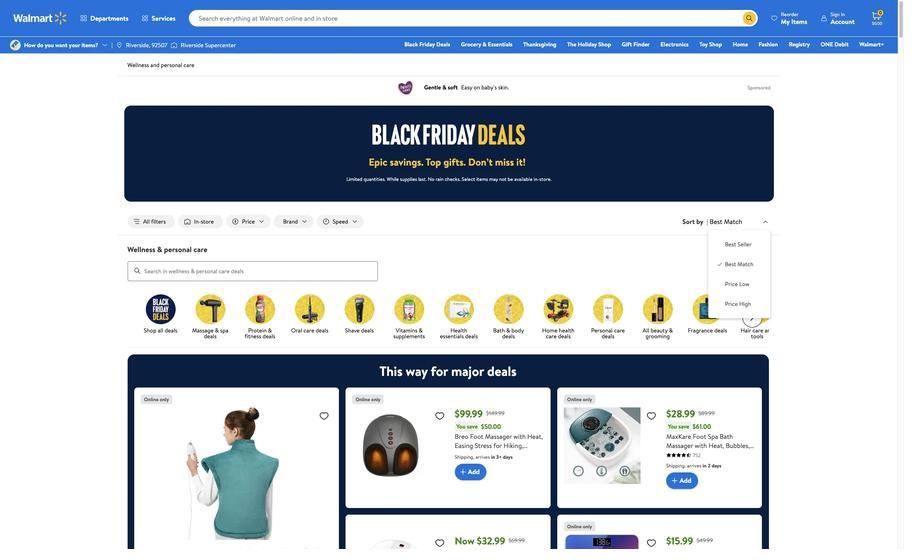Task type: locate. For each thing, give the bounding box(es) containing it.
electronics
[[661, 40, 689, 49]]

maxkare
[[667, 432, 692, 441]]

0 vertical spatial bath
[[494, 327, 505, 335]]

2 foot from the left
[[693, 432, 707, 441]]

arrives inside $99.99 group
[[476, 454, 490, 461]]

fashion
[[759, 40, 779, 49]]

0 horizontal spatial with
[[514, 432, 526, 441]]

1 vertical spatial personal
[[164, 245, 192, 255]]

|
[[112, 41, 113, 49], [707, 217, 709, 226]]

health essentials deals image
[[444, 295, 474, 324]]

1 horizontal spatial add
[[680, 477, 692, 486]]

thanksgiving link
[[520, 40, 561, 49]]

save down $99.99
[[467, 423, 478, 431]]

& right vitamins
[[419, 327, 423, 335]]

& right protein
[[268, 327, 272, 335]]

 image right the 92507 at the top left
[[171, 41, 177, 49]]

1 horizontal spatial heat,
[[709, 441, 725, 451]]

sign in to add to favorites list, maxkare large heating pad for back pain relief, 4 heat settings with auto shut-off, 24"x33"- green image
[[319, 411, 329, 422]]

personal down the 92507 at the top left
[[161, 61, 182, 69]]

health essentials deals
[[440, 327, 478, 341]]

for right way
[[431, 362, 448, 380]]

beauty
[[651, 327, 668, 335]]

bath left body
[[494, 327, 505, 335]]

account
[[831, 17, 855, 26]]

0 horizontal spatial all
[[143, 218, 150, 226]]

and inside 'hair care and tools'
[[765, 327, 774, 335]]

easing
[[455, 441, 473, 451]]

arrives down the 752
[[688, 463, 702, 470]]

0 horizontal spatial add button
[[455, 464, 487, 481]]

2 horizontal spatial shop
[[710, 40, 723, 49]]

0 vertical spatial |
[[112, 41, 113, 49]]

breo
[[455, 432, 469, 441]]

0 vertical spatial match
[[725, 217, 743, 226]]

bath right spa
[[720, 432, 734, 441]]

0 horizontal spatial you
[[457, 423, 466, 431]]

store.
[[540, 176, 552, 183]]

hair
[[741, 327, 752, 335]]

0 horizontal spatial foot
[[470, 432, 484, 441]]

personal inside search box
[[164, 245, 192, 255]]

0 horizontal spatial days
[[503, 454, 513, 461]]

you for maxkare
[[668, 423, 678, 431]]

0 horizontal spatial heat,
[[528, 432, 543, 441]]

foot right breo
[[470, 432, 484, 441]]

0 vertical spatial all
[[143, 218, 150, 226]]

deals
[[165, 327, 177, 335], [316, 327, 329, 335], [361, 327, 374, 335], [715, 327, 728, 335], [204, 332, 217, 341], [263, 332, 276, 341], [466, 332, 478, 341], [503, 332, 515, 341], [558, 332, 571, 341], [602, 332, 615, 341], [488, 362, 517, 380]]

add inside $99.99 group
[[468, 468, 480, 477]]

1 horizontal spatial add to cart image
[[670, 476, 680, 486]]

& for grocery
[[483, 40, 487, 49]]

0 horizontal spatial save
[[467, 423, 478, 431]]

shave
[[345, 327, 360, 335]]

0 vertical spatial wellness
[[128, 61, 149, 69]]

1 vertical spatial bath
[[720, 432, 734, 441]]

deals right fragrance
[[715, 327, 728, 335]]

sign in to add to favorites list, breo foot massager with heat,  easing stress for hiking, tennis, golf fits feet up to men size 12 image
[[435, 411, 445, 422]]

1 horizontal spatial arrives
[[688, 463, 702, 470]]

all inside the all beauty & grooming
[[643, 327, 650, 335]]

& inside search box
[[157, 245, 162, 255]]

0 vertical spatial best
[[710, 217, 723, 226]]

home inside home health care deals
[[543, 327, 558, 335]]

foot for easing
[[470, 432, 484, 441]]

best match up best seller
[[710, 217, 743, 226]]

1 vertical spatial shipping,
[[667, 463, 686, 470]]

gift finder
[[622, 40, 650, 49]]

health
[[559, 327, 575, 335]]

save for maxkare
[[679, 423, 690, 431]]

price for price low
[[726, 280, 738, 289]]

1 horizontal spatial in
[[703, 463, 707, 470]]

high
[[740, 300, 752, 309]]

2 wellness from the top
[[128, 245, 156, 255]]

best right by
[[710, 217, 723, 226]]

toy shop
[[700, 40, 723, 49]]

best match
[[710, 217, 743, 226], [726, 260, 754, 269]]

care right personal at the bottom right of page
[[614, 327, 625, 335]]

items
[[792, 17, 808, 26]]

online inside $99.99 group
[[356, 396, 370, 403]]

option group containing best seller
[[716, 237, 764, 312]]

grooming
[[646, 332, 670, 341]]

deals inside 'bath & body deals'
[[503, 332, 515, 341]]

0 vertical spatial massage
[[192, 327, 214, 335]]

supercenter
[[205, 41, 236, 49]]

arrives down stress
[[476, 454, 490, 461]]

save inside you save $61.00 maxkare foot spa bath massager with heat, bubbles, and vibration, digital temperature control, 16 detachable massage rollers, soothe and comfort feet
[[679, 423, 690, 431]]

best left seller
[[726, 241, 737, 249]]

days for shipping, arrives in 3+ days
[[503, 454, 513, 461]]

shipping, for shipping, arrives in 3+ days
[[455, 454, 475, 461]]

& inside protein & fitness deals
[[268, 327, 272, 335]]

& inside massage & spa deals
[[215, 327, 219, 335]]

0 horizontal spatial in
[[491, 454, 495, 461]]

in left 3+ on the right bottom of the page
[[491, 454, 495, 461]]

no
[[428, 176, 435, 183]]

for
[[431, 362, 448, 380], [494, 441, 502, 451]]

save up the maxkare
[[679, 423, 690, 431]]

sort by |
[[683, 217, 709, 226]]

1 vertical spatial all
[[643, 327, 650, 335]]

best match right best match radio
[[726, 260, 754, 269]]

deals down bath & body deals image
[[503, 332, 515, 341]]

1 horizontal spatial shop
[[599, 40, 612, 49]]

search image
[[134, 268, 141, 275]]

$28.99 group
[[564, 395, 756, 502]]

match inside "option group"
[[738, 260, 754, 269]]

and
[[151, 61, 160, 69], [765, 327, 774, 335], [667, 451, 677, 460], [689, 478, 699, 487]]

shipping, inside $28.99 group
[[667, 463, 686, 470]]

in inside $99.99 group
[[491, 454, 495, 461]]

care left health
[[546, 332, 557, 341]]

0 horizontal spatial add
[[468, 468, 480, 477]]

price
[[242, 218, 255, 226], [726, 280, 738, 289], [726, 300, 738, 309]]

sort and filter section element
[[118, 209, 781, 235]]

1 vertical spatial in
[[703, 463, 707, 470]]

online for $99.99
[[356, 396, 370, 403]]

gift
[[622, 40, 632, 49]]

home link
[[730, 40, 752, 49]]

1 vertical spatial for
[[494, 441, 502, 451]]

& for massage
[[215, 327, 219, 335]]

0 horizontal spatial arrives
[[476, 454, 490, 461]]

available
[[515, 176, 533, 183]]

0 horizontal spatial for
[[431, 362, 448, 380]]

massager up temperature
[[667, 441, 694, 451]]

& for protein
[[268, 327, 272, 335]]

price left high on the right bottom
[[726, 300, 738, 309]]

0 vertical spatial arrives
[[476, 454, 490, 461]]

protein & fitness deals image
[[245, 295, 275, 324]]

1 horizontal spatial shipping,
[[667, 463, 686, 470]]

foot inside you save $50.00 breo foot massager with heat, easing stress for hiking, tennis, golf fits feet up to men size 12
[[470, 432, 484, 441]]

add to cart image down temperature
[[670, 476, 680, 486]]

care right hair
[[753, 327, 764, 335]]

wellness up search image on the left
[[128, 245, 156, 255]]

2 save from the left
[[679, 423, 690, 431]]

1 horizontal spatial for
[[494, 441, 502, 451]]

add down temperature
[[680, 477, 692, 486]]

shop left all
[[144, 327, 156, 335]]

walmart+
[[860, 40, 885, 49]]

online only inside $99.99 group
[[356, 396, 381, 403]]

1 vertical spatial arrives
[[688, 463, 702, 470]]

1 horizontal spatial days
[[712, 463, 722, 470]]

all left beauty
[[643, 327, 650, 335]]

days inside $28.99 group
[[712, 463, 722, 470]]

match down seller
[[738, 260, 754, 269]]

add button down tennis,
[[455, 464, 487, 481]]

thanksgiving
[[524, 40, 557, 49]]

1 vertical spatial home
[[543, 327, 558, 335]]

online only for $15.99
[[568, 524, 592, 531]]

price inside dropdown button
[[242, 218, 255, 226]]

1 horizontal spatial  image
[[171, 41, 177, 49]]

you inside you save $50.00 breo foot massager with heat, easing stress for hiking, tennis, golf fits feet up to men size 12
[[457, 423, 466, 431]]

wellness inside search box
[[128, 245, 156, 255]]

you inside you save $61.00 maxkare foot spa bath massager with heat, bubbles, and vibration, digital temperature control, 16 detachable massage rollers, soothe and comfort feet
[[668, 423, 678, 431]]

& inside the all beauty & grooming
[[670, 327, 673, 335]]

add button down temperature
[[667, 473, 699, 490]]

match up best seller
[[725, 217, 743, 226]]

2 vertical spatial best
[[726, 260, 737, 269]]

add left the "12"
[[468, 468, 480, 477]]

massage
[[192, 327, 214, 335], [701, 469, 726, 478]]

shop all deals link
[[139, 295, 182, 335]]

0 horizontal spatial home
[[543, 327, 558, 335]]

deals down personal care deals image
[[602, 332, 615, 341]]

riverside supercenter
[[181, 41, 236, 49]]

personal
[[161, 61, 182, 69], [164, 245, 192, 255]]

best right best match radio
[[726, 260, 737, 269]]

online only inside $28.99 group
[[568, 396, 592, 403]]

massage left spa
[[192, 327, 214, 335]]

bath inside 'bath & body deals'
[[494, 327, 505, 335]]

1 horizontal spatial bath
[[720, 432, 734, 441]]

oral
[[291, 327, 302, 335]]

 image left riverside,
[[116, 42, 123, 49]]

foot down $61.00
[[693, 432, 707, 441]]

checks.
[[445, 176, 461, 183]]

 image
[[10, 40, 21, 51]]

 image for riverside supercenter
[[171, 41, 177, 49]]

price for price
[[242, 218, 255, 226]]

price left 'low'
[[726, 280, 738, 289]]

how do you want your items?
[[24, 41, 98, 49]]

days right 3+ on the right bottom of the page
[[503, 454, 513, 461]]

friday
[[420, 40, 435, 49]]

online only inside group
[[144, 396, 169, 403]]

black friday deals
[[405, 40, 451, 49]]

price for price high
[[726, 300, 738, 309]]

best match inside "option group"
[[726, 260, 754, 269]]

& inside 'bath & body deals'
[[507, 327, 510, 335]]

days
[[503, 454, 513, 461], [712, 463, 722, 470]]

golf
[[476, 451, 489, 460]]

0 vertical spatial home
[[733, 40, 749, 49]]

in inside $28.99 group
[[703, 463, 707, 470]]

2 vertical spatial price
[[726, 300, 738, 309]]

stress
[[475, 441, 492, 451]]

massage down digital
[[701, 469, 726, 478]]

1 vertical spatial match
[[738, 260, 754, 269]]

all inside button
[[143, 218, 150, 226]]

arrives inside $28.99 group
[[688, 463, 702, 470]]

personal for &
[[164, 245, 192, 255]]

0 vertical spatial best match
[[710, 217, 743, 226]]

add button inside $99.99 group
[[455, 464, 487, 481]]

price right store
[[242, 218, 255, 226]]

toy
[[700, 40, 708, 49]]

match inside popup button
[[725, 217, 743, 226]]

select
[[462, 176, 475, 183]]

| right items?
[[112, 41, 113, 49]]

1 vertical spatial massage
[[701, 469, 726, 478]]

| right by
[[707, 217, 709, 226]]

0 horizontal spatial massage
[[192, 327, 214, 335]]

1 vertical spatial best match
[[726, 260, 754, 269]]

0 horizontal spatial add to cart image
[[458, 468, 468, 477]]

online for $15.99
[[568, 524, 582, 531]]

now
[[455, 534, 475, 548]]

want
[[55, 41, 68, 49]]

with up up
[[514, 432, 526, 441]]

foot for with
[[693, 432, 707, 441]]

and down the maxkare
[[667, 451, 677, 460]]

Best Match radio
[[717, 260, 724, 267]]

1 horizontal spatial all
[[643, 327, 650, 335]]

and right the tools at the right of page
[[765, 327, 774, 335]]

you up the maxkare
[[668, 423, 678, 431]]

deals right shave
[[361, 327, 374, 335]]

1 horizontal spatial with
[[695, 441, 708, 451]]

heat, up the control,
[[709, 441, 725, 451]]

now $32.99 group
[[353, 522, 544, 550]]

match
[[725, 217, 743, 226], [738, 260, 754, 269]]

shipping, inside $99.99 group
[[455, 454, 475, 461]]

wellness for wellness and personal care
[[128, 61, 149, 69]]

heat, up 'to'
[[528, 432, 543, 441]]

only inside $28.99 group
[[583, 396, 592, 403]]

1 foot from the left
[[470, 432, 484, 441]]

1 save from the left
[[467, 423, 478, 431]]

all for all filters
[[143, 218, 150, 226]]

1 vertical spatial days
[[712, 463, 722, 470]]

with inside you save $61.00 maxkare foot spa bath massager with heat, bubbles, and vibration, digital temperature control, 16 detachable massage rollers, soothe and comfort feet
[[695, 441, 708, 451]]

0 horizontal spatial massager
[[485, 432, 512, 441]]

0 vertical spatial personal
[[161, 61, 182, 69]]

0 vertical spatial price
[[242, 218, 255, 226]]

only for $28.99
[[583, 396, 592, 403]]

1 vertical spatial |
[[707, 217, 709, 226]]

care down in-store button
[[194, 245, 207, 255]]

shop right toy
[[710, 40, 723, 49]]

0 horizontal spatial shipping,
[[455, 454, 475, 461]]

deals down home health care deals image
[[558, 332, 571, 341]]

0 vertical spatial in
[[491, 454, 495, 461]]

massager inside you save $61.00 maxkare foot spa bath massager with heat, bubbles, and vibration, digital temperature control, 16 detachable massage rollers, soothe and comfort feet
[[667, 441, 694, 451]]

size
[[469, 460, 481, 469]]

deals right fitness
[[263, 332, 276, 341]]

1 horizontal spatial home
[[733, 40, 749, 49]]

home for home health care deals
[[543, 327, 558, 335]]

wellness down riverside,
[[128, 61, 149, 69]]

tools
[[752, 332, 764, 341]]

& for wellness
[[157, 245, 162, 255]]

& inside vitamins & supplements
[[419, 327, 423, 335]]

& right beauty
[[670, 327, 673, 335]]

only inside $99.99 group
[[372, 396, 381, 403]]

1 horizontal spatial add button
[[667, 473, 699, 490]]

arrives for in 3+ days
[[476, 454, 490, 461]]

home health care deals image
[[544, 295, 574, 324]]

shipping, up soothe on the right
[[667, 463, 686, 470]]

massage & spa deals link
[[189, 295, 232, 341]]

massager down the $50.00
[[485, 432, 512, 441]]

best match button
[[709, 216, 771, 227]]

sign in to add to favorites list, maxkare foot spa bath massager with heat, bubbles, and vibration, digital temperature control, 16 detachable massage rollers, soothe and comfort feet image
[[647, 411, 657, 422]]

option group
[[716, 237, 764, 312]]

0 vertical spatial days
[[503, 454, 513, 461]]

1 vertical spatial wellness
[[128, 245, 156, 255]]

riverside
[[181, 41, 204, 49]]

hair care and tools image
[[743, 295, 773, 324]]

online only
[[144, 396, 169, 403], [356, 396, 381, 403], [568, 396, 592, 403], [568, 524, 592, 531]]

you up breo
[[457, 423, 466, 431]]

save inside you save $50.00 breo foot massager with heat, easing stress for hiking, tennis, golf fits feet up to men size 12
[[467, 423, 478, 431]]

1 horizontal spatial |
[[707, 217, 709, 226]]

shop right holiday
[[599, 40, 612, 49]]

my
[[782, 17, 790, 26]]

savings.
[[390, 155, 424, 169]]

1 horizontal spatial you
[[668, 423, 678, 431]]

0 horizontal spatial shop
[[144, 327, 156, 335]]

only inside $15.99 group
[[583, 524, 592, 531]]

how
[[24, 41, 36, 49]]

0 horizontal spatial  image
[[116, 42, 123, 49]]

home down search icon
[[733, 40, 749, 49]]

deals right the essentials
[[466, 332, 478, 341]]

next slide for chipmodulewithimages list image
[[743, 308, 763, 328]]

for inside you save $50.00 breo foot massager with heat, easing stress for hiking, tennis, golf fits feet up to men size 12
[[494, 441, 502, 451]]

752
[[693, 452, 701, 459]]

1 horizontal spatial save
[[679, 423, 690, 431]]

1 vertical spatial price
[[726, 280, 738, 289]]

1 horizontal spatial massager
[[667, 441, 694, 451]]

& for bath
[[507, 327, 510, 335]]

last.
[[419, 176, 427, 183]]

deals down oral care deals image on the bottom left
[[316, 327, 329, 335]]

your
[[69, 41, 80, 49]]

& left spa
[[215, 327, 219, 335]]

up
[[516, 451, 523, 460]]

days inside $99.99 group
[[503, 454, 513, 461]]

online inside $15.99 group
[[568, 524, 582, 531]]

deals inside protein & fitness deals
[[263, 332, 276, 341]]

1 wellness from the top
[[128, 61, 149, 69]]

and down the 92507 at the top left
[[151, 61, 160, 69]]

& right grocery
[[483, 40, 487, 49]]

massager inside you save $50.00 breo foot massager with heat, easing stress for hiking, tennis, golf fits feet up to men size 12
[[485, 432, 512, 441]]

for up 3+ on the right bottom of the page
[[494, 441, 502, 451]]

deals left spa
[[204, 332, 217, 341]]

heat,
[[528, 432, 543, 441], [709, 441, 725, 451]]

online only for $28.99
[[568, 396, 592, 403]]

& left body
[[507, 327, 510, 335]]

one
[[821, 40, 834, 49]]

add inside $28.99 group
[[680, 477, 692, 486]]

days right the 2
[[712, 463, 722, 470]]

$89.99
[[699, 410, 715, 418]]

sort
[[683, 217, 695, 226]]

deals inside health essentials deals
[[466, 332, 478, 341]]

 image
[[171, 41, 177, 49], [116, 42, 123, 49]]

add to cart image left size
[[458, 468, 468, 477]]

home left health
[[543, 327, 558, 335]]

in-
[[534, 176, 540, 183]]

fits
[[490, 451, 501, 460]]

shipping, arrives in 2 days
[[667, 463, 722, 470]]

walmart black friday deals for days image
[[373, 124, 526, 145]]

& down "filters"
[[157, 245, 162, 255]]

in left the 2
[[703, 463, 707, 470]]

deals right all
[[165, 327, 177, 335]]

with up the 752
[[695, 441, 708, 451]]

personal
[[592, 327, 613, 335]]

personal down "filters"
[[164, 245, 192, 255]]

$69.99
[[509, 537, 525, 545]]

bath & body deals
[[494, 327, 524, 341]]

heat, inside you save $61.00 maxkare foot spa bath massager with heat, bubbles, and vibration, digital temperature control, 16 detachable massage rollers, soothe and comfort feet
[[709, 441, 725, 451]]

2 you from the left
[[668, 423, 678, 431]]

1 horizontal spatial foot
[[693, 432, 707, 441]]

essentials
[[440, 332, 464, 341]]

0 vertical spatial shipping,
[[455, 454, 475, 461]]

1 horizontal spatial massage
[[701, 469, 726, 478]]

1 you from the left
[[457, 423, 466, 431]]

0 horizontal spatial bath
[[494, 327, 505, 335]]

fitness
[[245, 332, 261, 341]]

foot inside you save $61.00 maxkare foot spa bath massager with heat, bubbles, and vibration, digital temperature control, 16 detachable massage rollers, soothe and comfort feet
[[693, 432, 707, 441]]

all for all beauty & grooming
[[643, 327, 650, 335]]

limited
[[347, 176, 363, 183]]

shipping, down easing
[[455, 454, 475, 461]]

add to cart image
[[458, 468, 468, 477], [670, 476, 680, 486]]

protein & fitness deals link
[[239, 295, 282, 341]]

online inside $28.99 group
[[568, 396, 582, 403]]

deals right major
[[488, 362, 517, 380]]

only for $99.99
[[372, 396, 381, 403]]

all left "filters"
[[143, 218, 150, 226]]

online only inside $15.99 group
[[568, 524, 592, 531]]



Task type: vqa. For each thing, say whether or not it's contained in the screenshot.
next slide for chipmodulewithimages list
yes



Task type: describe. For each thing, give the bounding box(es) containing it.
way
[[406, 362, 428, 380]]

the holiday shop link
[[564, 40, 615, 49]]

online inside group
[[144, 396, 159, 403]]

you for breo
[[457, 423, 466, 431]]

only inside group
[[160, 396, 169, 403]]

deals inside shop all deals link
[[165, 327, 177, 335]]

personal for and
[[161, 61, 182, 69]]

deals inside shave deals link
[[361, 327, 374, 335]]

grocery
[[461, 40, 482, 49]]

0 horizontal spatial |
[[112, 41, 113, 49]]

personal care deals
[[592, 327, 625, 341]]

0 vertical spatial for
[[431, 362, 448, 380]]

in-store button
[[178, 215, 223, 229]]

health essentials deals link
[[438, 295, 481, 341]]

shave deals
[[345, 327, 374, 335]]

essentials
[[488, 40, 513, 49]]

$99.99 $149.99
[[455, 407, 505, 421]]

wellness for wellness & personal care
[[128, 245, 156, 255]]

massage & spa deals
[[192, 327, 229, 341]]

online for $28.99
[[568, 396, 582, 403]]

oral care deals
[[291, 327, 329, 335]]

sign in to add to favorites list, renpho highly accurate digital body weight scale, 400 lb, gradient image
[[647, 538, 657, 549]]

you save $61.00 maxkare foot spa bath massager with heat, bubbles, and vibration, digital temperature control, 16 detachable massage rollers, soothe and comfort feet
[[667, 423, 751, 487]]

hiking,
[[504, 441, 524, 451]]

it!
[[517, 155, 526, 169]]

while
[[387, 176, 399, 183]]

0
[[880, 9, 883, 16]]

shave deals image
[[345, 295, 375, 324]]

bath & body deals link
[[487, 295, 531, 341]]

add button inside $28.99 group
[[667, 473, 699, 490]]

add to cart image inside $28.99 group
[[670, 476, 680, 486]]

all
[[158, 327, 163, 335]]

Wellness & personal care search field
[[118, 245, 781, 281]]

services button
[[135, 8, 182, 28]]

the
[[568, 40, 577, 49]]

care right oral
[[304, 327, 315, 335]]

this
[[380, 362, 403, 380]]

shipping, arrives in 3+ days
[[455, 454, 513, 461]]

12
[[482, 460, 488, 469]]

men
[[455, 460, 468, 469]]

riverside,
[[126, 41, 150, 49]]

$149.99
[[487, 410, 505, 418]]

care inside home health care deals
[[546, 332, 557, 341]]

online only group
[[141, 395, 333, 550]]

home for home
[[733, 40, 749, 49]]

$61.00
[[693, 423, 712, 432]]

all filters button
[[128, 215, 175, 229]]

massage & spa deals image
[[196, 295, 225, 324]]

gift finder link
[[619, 40, 654, 49]]

search icon image
[[747, 15, 753, 22]]

best match inside popup button
[[710, 217, 743, 226]]

comfort
[[701, 478, 726, 487]]

seller
[[738, 241, 752, 249]]

bath & body deals image
[[494, 295, 524, 324]]

price low
[[726, 280, 750, 289]]

by
[[697, 217, 704, 226]]

sponsored
[[748, 84, 771, 91]]

shop all deals image
[[146, 295, 176, 324]]

in
[[842, 11, 846, 18]]

reorder
[[782, 11, 799, 18]]

| inside sort and filter section element
[[707, 217, 709, 226]]

add for 'add to cart' image within $28.99 group
[[680, 477, 692, 486]]

brand button
[[274, 215, 314, 229]]

deals
[[437, 40, 451, 49]]

price high
[[726, 300, 752, 309]]

in for in 2 days
[[703, 463, 707, 470]]

1 vertical spatial best
[[726, 241, 737, 249]]

care inside search box
[[194, 245, 207, 255]]

protein & fitness deals
[[245, 327, 276, 341]]

miss
[[495, 155, 514, 169]]

shop inside the holiday shop link
[[599, 40, 612, 49]]

$50.00
[[481, 423, 501, 432]]

save for breo
[[467, 423, 478, 431]]

do
[[37, 41, 43, 49]]

care inside personal care deals
[[614, 327, 625, 335]]

$99.99 group
[[353, 395, 544, 502]]

online only for $99.99
[[356, 396, 381, 403]]

in-
[[194, 218, 201, 226]]

all beauty & grooming link
[[637, 295, 680, 341]]

you save $50.00 breo foot massager with heat, easing stress for hiking, tennis, golf fits feet up to men size 12
[[455, 423, 543, 469]]

items
[[477, 176, 488, 183]]

filters
[[151, 218, 166, 226]]

toy shop link
[[696, 40, 726, 49]]

care inside 'hair care and tools'
[[753, 327, 764, 335]]

0 $0.00
[[873, 9, 883, 26]]

temperature
[[667, 460, 703, 469]]

departments button
[[74, 8, 135, 28]]

personal care deals image
[[594, 295, 623, 324]]

deals inside oral care deals link
[[316, 327, 329, 335]]

major
[[452, 362, 484, 380]]

shipping, for shipping, arrives in 2 days
[[667, 463, 686, 470]]

spa
[[708, 432, 719, 441]]

be
[[508, 176, 513, 183]]

deals inside massage & spa deals
[[204, 332, 217, 341]]

 image for riverside, 92507
[[116, 42, 123, 49]]

walmart image
[[13, 12, 67, 25]]

in for in 3+ days
[[491, 454, 495, 461]]

wellness and personal care
[[128, 61, 195, 69]]

holiday
[[578, 40, 597, 49]]

one debit link
[[818, 40, 853, 49]]

digital
[[708, 451, 727, 460]]

& for vitamins
[[419, 327, 423, 335]]

rain
[[436, 176, 444, 183]]

this way for major deals
[[380, 362, 517, 380]]

limited quantities. while supplies last. no rain checks. select items may not be available in-store.
[[347, 176, 552, 183]]

registry link
[[786, 40, 814, 49]]

deals inside the fragrance deals link
[[715, 327, 728, 335]]

epic
[[369, 155, 388, 169]]

Search search field
[[189, 10, 758, 27]]

Search in wellness & personal care deals search field
[[128, 261, 378, 281]]

massage inside massage & spa deals
[[192, 327, 214, 335]]

heat, inside you save $50.00 breo foot massager with heat, easing stress for hiking, tennis, golf fits feet up to men size 12
[[528, 432, 543, 441]]

shop inside 'toy shop' link
[[710, 40, 723, 49]]

massage inside you save $61.00 maxkare foot spa bath massager with heat, bubbles, and vibration, digital temperature control, 16 detachable massage rollers, soothe and comfort feet
[[701, 469, 726, 478]]

sign in to add to favorites list, marnur foot spa massager with temperature control bubbles vibration and 14 massage rollers for home office use image
[[435, 538, 445, 549]]

items?
[[82, 41, 98, 49]]

vitamins & supplements image
[[395, 295, 424, 324]]

low
[[740, 280, 750, 289]]

walmart+ link
[[856, 40, 889, 49]]

detachable
[[667, 469, 700, 478]]

best inside popup button
[[710, 217, 723, 226]]

oral care deals image
[[295, 295, 325, 324]]

add for 'add to cart' image within $99.99 group
[[468, 468, 480, 477]]

supplies
[[400, 176, 417, 183]]

deals inside home health care deals
[[558, 332, 571, 341]]

days for shipping, arrives in 2 days
[[712, 463, 722, 470]]

home health care deals link
[[537, 295, 580, 341]]

add to cart image inside $99.99 group
[[458, 468, 468, 477]]

care down riverside
[[184, 61, 195, 69]]

registry
[[789, 40, 811, 49]]

oral care deals link
[[288, 295, 332, 335]]

supplements
[[394, 332, 425, 341]]

deals inside personal care deals
[[602, 332, 615, 341]]

only for $15.99
[[583, 524, 592, 531]]

all filters
[[143, 218, 166, 226]]

brand
[[283, 218, 298, 226]]

all beauty & grooming image
[[643, 295, 673, 324]]

$15.99 group
[[564, 522, 756, 550]]

shop inside shop all deals link
[[144, 327, 156, 335]]

arrives for in 2 days
[[688, 463, 702, 470]]

black friday deals link
[[401, 40, 454, 49]]

with inside you save $50.00 breo foot massager with heat, easing stress for hiking, tennis, golf fits feet up to men size 12
[[514, 432, 526, 441]]

tennis,
[[455, 451, 474, 460]]

and down 'shipping, arrives in 2 days'
[[689, 478, 699, 487]]

fragrance deals image
[[693, 295, 723, 324]]

Walmart Site-Wide search field
[[189, 10, 758, 27]]

bath inside you save $61.00 maxkare foot spa bath massager with heat, bubbles, and vibration, digital temperature control, 16 detachable massage rollers, soothe and comfort feet
[[720, 432, 734, 441]]

spa
[[220, 327, 229, 335]]

finder
[[634, 40, 650, 49]]

one debit
[[821, 40, 849, 49]]



